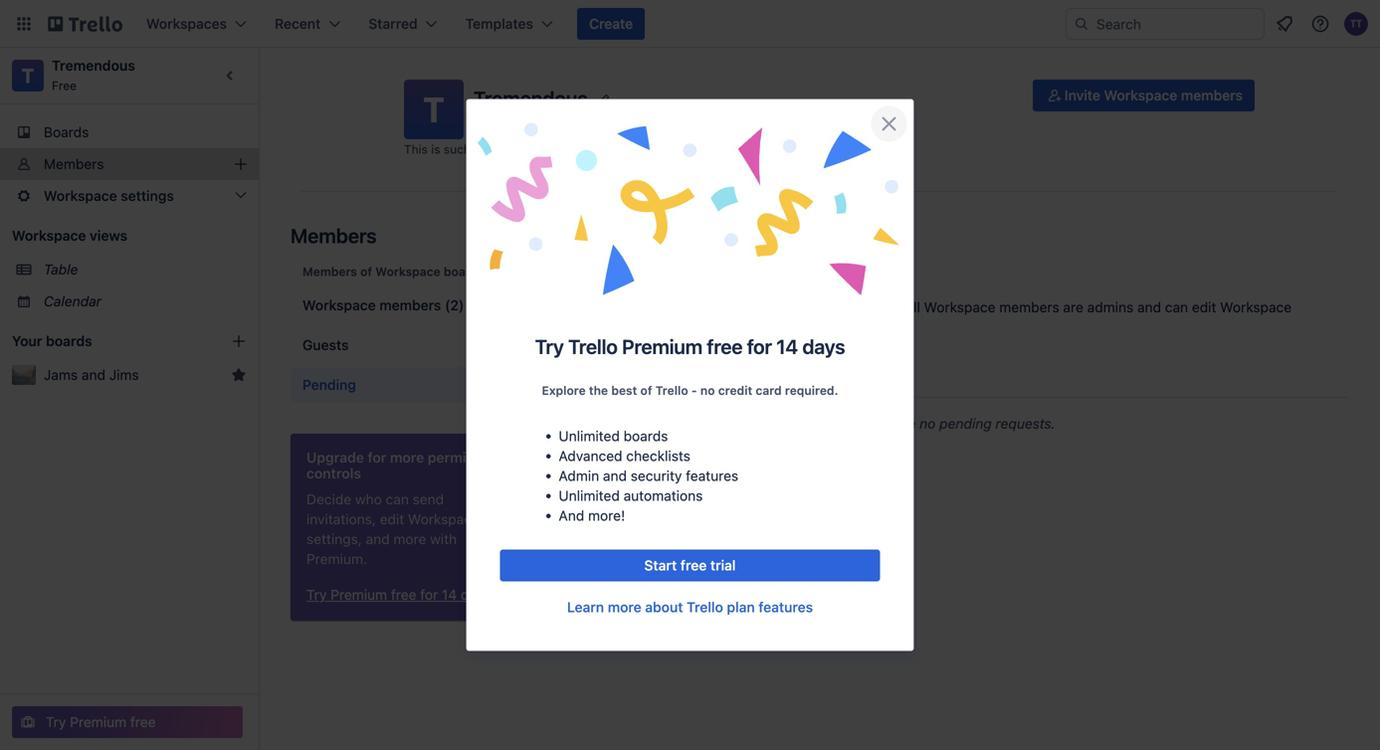 Task type: describe. For each thing, give the bounding box(es) containing it.
there are no pending requests.
[[855, 416, 1056, 432]]

starred icon image
[[231, 367, 247, 383]]

t link
[[12, 60, 44, 92]]

can inside these people have requested to join this workspace. all workspace members are admins and can edit workspace settings.
[[1166, 299, 1189, 316]]

upgrade for more permissions controls decide who can send invitations, edit workspace settings, and more with premium.
[[307, 449, 509, 567]]

1 vertical spatial pending
[[303, 377, 356, 393]]

0 horizontal spatial are
[[896, 416, 916, 432]]

security
[[631, 468, 682, 484]]

t for t link
[[22, 64, 34, 87]]

trial
[[711, 558, 736, 574]]

workspace navigation collapse icon image
[[217, 62, 245, 90]]

with
[[430, 531, 457, 548]]

create
[[589, 15, 633, 32]]

explore the best of trello - no credit card required.
[[542, 384, 839, 398]]

there
[[855, 416, 892, 432]]

invite
[[1065, 87, 1101, 104]]

learn
[[567, 599, 604, 616]]

these
[[561, 299, 601, 316]]

advanced
[[559, 448, 623, 464]]

premium inside button
[[70, 714, 127, 731]]

required.
[[785, 384, 839, 398]]

jams and jims link
[[44, 365, 223, 385]]

join
[[772, 299, 794, 316]]

try premium free
[[46, 714, 156, 731]]

settings.
[[561, 319, 617, 336]]

your
[[12, 333, 42, 349]]

1 vertical spatial free
[[681, 558, 707, 574]]

table
[[44, 261, 78, 278]]

free
[[52, 79, 77, 93]]

2 vertical spatial members
[[303, 265, 357, 279]]

guests
[[303, 337, 349, 353]]

0 vertical spatial members
[[44, 156, 104, 172]]

guests link
[[291, 328, 530, 363]]

private
[[494, 115, 533, 129]]

invitations,
[[307, 511, 376, 528]]

days
[[803, 335, 846, 358]]

requested
[[686, 299, 751, 316]]

jams and jims
[[44, 367, 139, 383]]

0 vertical spatial pending
[[561, 260, 630, 281]]

0 horizontal spatial no
[[701, 384, 715, 398]]

calendar link
[[44, 292, 247, 312]]

t for t button
[[423, 89, 445, 130]]

this is such an awesome webzone. it is so special!
[[404, 142, 688, 156]]

edit inside these people have requested to join this workspace. all workspace members are admins and can edit workspace settings.
[[1193, 299, 1217, 316]]

who
[[355, 491, 382, 508]]

1 vertical spatial of
[[641, 384, 653, 398]]

workspace.
[[825, 299, 901, 316]]

try for try trello premium free for 14 days
[[535, 335, 564, 358]]

more!
[[588, 508, 625, 524]]

awesome
[[491, 142, 544, 156]]

(2)
[[445, 297, 464, 314]]

2 is from the left
[[615, 142, 624, 156]]

learn more about trello plan features button
[[567, 598, 813, 618]]

workspace views
[[12, 227, 127, 244]]

workspace inside the upgrade for more permissions controls decide who can send invitations, edit workspace settings, and more with premium.
[[408, 511, 480, 528]]

features inside button
[[759, 599, 813, 616]]

webzone.
[[547, 142, 601, 156]]

0 horizontal spatial members
[[380, 297, 441, 314]]

jims
[[109, 367, 139, 383]]

it
[[604, 142, 612, 156]]

0 notifications image
[[1273, 12, 1297, 36]]

calendar
[[44, 293, 102, 310]]

best
[[612, 384, 638, 398]]

close image
[[878, 112, 901, 136]]

0 vertical spatial free
[[707, 335, 743, 358]]

add board image
[[231, 334, 247, 349]]

these people have requested to join this workspace. all workspace members are admins and can edit workspace settings.
[[561, 299, 1292, 336]]

jams
[[44, 367, 78, 383]]

card
[[756, 384, 782, 398]]

explore
[[542, 384, 586, 398]]

all
[[905, 299, 921, 316]]

settings,
[[307, 531, 362, 548]]

your boards with 1 items element
[[12, 330, 201, 353]]

your boards
[[12, 333, 92, 349]]

0 vertical spatial for
[[747, 335, 772, 358]]

admin
[[559, 468, 600, 484]]

admins
[[1088, 299, 1134, 316]]

and inside the unlimited boards advanced checklists admin and security features unlimited automations and more!
[[603, 468, 627, 484]]

members inside these people have requested to join this workspace. all workspace members are admins and can edit workspace settings.
[[1000, 299, 1060, 316]]

members link
[[0, 148, 259, 180]]

create button
[[577, 8, 645, 40]]

premium.
[[307, 551, 367, 567]]

and left jims
[[82, 367, 106, 383]]

more inside button
[[608, 599, 642, 616]]

1 unlimited from the top
[[559, 428, 620, 445]]

-
[[692, 384, 698, 398]]

pending link
[[291, 367, 530, 403]]

trello inside learn more about trello plan features button
[[687, 599, 724, 616]]

14
[[777, 335, 798, 358]]

controls
[[307, 465, 361, 482]]

start free trial
[[645, 558, 736, 574]]

start free trial button
[[500, 550, 881, 582]]



Task type: locate. For each thing, give the bounding box(es) containing it.
0 horizontal spatial boards
[[46, 333, 92, 349]]

terry turtle (terryturtle) image
[[1345, 12, 1369, 36]]

2 horizontal spatial boards
[[624, 428, 668, 445]]

t left free
[[22, 64, 34, 87]]

more
[[390, 449, 424, 466], [394, 531, 426, 548], [608, 599, 642, 616]]

boards up jams
[[46, 333, 92, 349]]

t button
[[404, 80, 464, 139]]

1 horizontal spatial premium
[[622, 335, 703, 358]]

t up this
[[423, 89, 445, 130]]

for left 14
[[747, 335, 772, 358]]

of right best
[[641, 384, 653, 398]]

is
[[431, 142, 441, 156], [615, 142, 624, 156]]

are right there
[[896, 416, 916, 432]]

1 vertical spatial are
[[896, 416, 916, 432]]

pending down guests
[[303, 377, 356, 393]]

members
[[44, 156, 104, 172], [291, 224, 377, 247], [303, 265, 357, 279]]

1 vertical spatial members
[[291, 224, 377, 247]]

pending
[[940, 416, 992, 432]]

more left with
[[394, 531, 426, 548]]

can right who
[[386, 491, 409, 508]]

0 horizontal spatial tremendous
[[52, 57, 135, 74]]

0 vertical spatial of
[[360, 265, 372, 279]]

2 unlimited from the top
[[559, 488, 620, 504]]

more up send
[[390, 449, 424, 466]]

edit inside the upgrade for more permissions controls decide who can send invitations, edit workspace settings, and more with premium.
[[380, 511, 404, 528]]

Search field
[[1090, 9, 1264, 39]]

1 vertical spatial boards
[[46, 333, 92, 349]]

try inside button
[[46, 714, 66, 731]]

Filter by name text field
[[561, 345, 810, 381]]

tremendous up free
[[52, 57, 135, 74]]

invite workspace members
[[1065, 87, 1243, 104]]

members
[[1182, 87, 1243, 104], [380, 297, 441, 314], [1000, 299, 1060, 316]]

unlimited
[[559, 428, 620, 445], [559, 488, 620, 504]]

is right this
[[431, 142, 441, 156]]

0 vertical spatial t
[[22, 64, 34, 87]]

unlimited boards advanced checklists admin and security features unlimited automations and more!
[[559, 428, 739, 524]]

1 horizontal spatial boards
[[444, 265, 485, 279]]

workspace members (2)
[[303, 297, 464, 314]]

this
[[404, 142, 428, 156]]

features up automations
[[686, 468, 739, 484]]

boards
[[444, 265, 485, 279], [46, 333, 92, 349], [624, 428, 668, 445]]

and inside these people have requested to join this workspace. all workspace members are admins and can edit workspace settings.
[[1138, 299, 1162, 316]]

try trello premium free for 14 days
[[535, 335, 846, 358]]

1 horizontal spatial tremendous
[[474, 86, 588, 110]]

members inside button
[[1182, 87, 1243, 104]]

1 horizontal spatial are
[[1064, 299, 1084, 316]]

members left admins
[[1000, 299, 1060, 316]]

workspace inside button
[[1105, 87, 1178, 104]]

can right admins
[[1166, 299, 1189, 316]]

1 horizontal spatial try
[[535, 335, 564, 358]]

trello down these
[[569, 335, 618, 358]]

1 horizontal spatial of
[[641, 384, 653, 398]]

0 vertical spatial edit
[[1193, 299, 1217, 316]]

for inside the upgrade for more permissions controls decide who can send invitations, edit workspace settings, and more with premium.
[[368, 449, 387, 466]]

t inside button
[[423, 89, 445, 130]]

1 vertical spatial unlimited
[[559, 488, 620, 504]]

0 horizontal spatial for
[[368, 449, 387, 466]]

boards
[[44, 124, 89, 140]]

features inside the unlimited boards advanced checklists admin and security features unlimited automations and more!
[[686, 468, 739, 484]]

1 vertical spatial features
[[759, 599, 813, 616]]

and down who
[[366, 531, 390, 548]]

members down members of workspace boards at the left of page
[[380, 297, 441, 314]]

search image
[[1074, 16, 1090, 32]]

requests.
[[996, 416, 1056, 432]]

0 vertical spatial are
[[1064, 299, 1084, 316]]

about
[[645, 599, 683, 616]]

1 horizontal spatial is
[[615, 142, 624, 156]]

boards for your boards
[[46, 333, 92, 349]]

try
[[535, 335, 564, 358], [46, 714, 66, 731]]

1 horizontal spatial no
[[920, 416, 936, 432]]

2 vertical spatial trello
[[687, 599, 724, 616]]

0 vertical spatial tremendous
[[52, 57, 135, 74]]

0 vertical spatial premium
[[622, 335, 703, 358]]

unlimited up advanced at the bottom left
[[559, 428, 620, 445]]

members up members of workspace boards at the left of page
[[291, 224, 377, 247]]

1 vertical spatial for
[[368, 449, 387, 466]]

tremendous
[[52, 57, 135, 74], [474, 86, 588, 110]]

0 horizontal spatial premium
[[70, 714, 127, 731]]

try for try premium free
[[46, 714, 66, 731]]

open information menu image
[[1311, 14, 1331, 34]]

members of workspace boards
[[303, 265, 485, 279]]

checklists
[[627, 448, 691, 464]]

and inside the upgrade for more permissions controls decide who can send invitations, edit workspace settings, and more with premium.
[[366, 531, 390, 548]]

are left admins
[[1064, 299, 1084, 316]]

0 horizontal spatial edit
[[380, 511, 404, 528]]

2 vertical spatial more
[[608, 599, 642, 616]]

features
[[686, 468, 739, 484], [759, 599, 813, 616]]

special!
[[644, 142, 688, 156]]

and
[[1138, 299, 1162, 316], [82, 367, 106, 383], [603, 468, 627, 484], [366, 531, 390, 548]]

boards link
[[0, 116, 259, 148]]

credit
[[719, 384, 753, 398]]

tremendous up private
[[474, 86, 588, 110]]

people
[[605, 299, 649, 316]]

permissions
[[428, 449, 509, 466]]

1 vertical spatial premium
[[70, 714, 127, 731]]

1 vertical spatial can
[[386, 491, 409, 508]]

boards up checklists
[[624, 428, 668, 445]]

(
[[634, 260, 641, 281]]

0 horizontal spatial features
[[686, 468, 739, 484]]

1 horizontal spatial for
[[747, 335, 772, 358]]

0 vertical spatial features
[[686, 468, 739, 484]]

1 horizontal spatial pending
[[561, 260, 630, 281]]

no
[[701, 384, 715, 398], [920, 416, 936, 432]]

members down search "field"
[[1182, 87, 1243, 104]]

of up workspace members (2)
[[360, 265, 372, 279]]

unlimited down admin
[[559, 488, 620, 504]]

1 vertical spatial edit
[[380, 511, 404, 528]]

tremendous for tremendous
[[474, 86, 588, 110]]

1 vertical spatial try
[[46, 714, 66, 731]]

features right plan on the right of page
[[759, 599, 813, 616]]

have
[[652, 299, 683, 316]]

edit down who
[[380, 511, 404, 528]]

for right "upgrade"
[[368, 449, 387, 466]]

0 vertical spatial unlimited
[[559, 428, 620, 445]]

0 horizontal spatial is
[[431, 142, 441, 156]]

1 vertical spatial more
[[394, 531, 426, 548]]

of
[[360, 265, 372, 279], [641, 384, 653, 398]]

more right learn
[[608, 599, 642, 616]]

1 is from the left
[[431, 142, 441, 156]]

workspace
[[1105, 87, 1178, 104], [12, 227, 86, 244], [376, 265, 441, 279], [303, 297, 376, 314], [924, 299, 996, 316], [1221, 299, 1292, 316], [408, 511, 480, 528]]

sm image
[[1045, 86, 1065, 106]]

members up workspace members (2)
[[303, 265, 357, 279]]

automations
[[624, 488, 703, 504]]

trello left plan on the right of page
[[687, 599, 724, 616]]

and down advanced at the bottom left
[[603, 468, 627, 484]]

0 horizontal spatial of
[[360, 265, 372, 279]]

0 vertical spatial more
[[390, 449, 424, 466]]

boards up (2)
[[444, 265, 485, 279]]

1 vertical spatial trello
[[656, 384, 689, 398]]

plan
[[727, 599, 755, 616]]

invite workspace members button
[[1033, 80, 1255, 112]]

tremendous link
[[52, 57, 135, 74]]

t
[[22, 64, 34, 87], [423, 89, 445, 130]]

0 vertical spatial no
[[701, 384, 715, 398]]

trello left -
[[656, 384, 689, 398]]

start
[[645, 558, 677, 574]]

free
[[707, 335, 743, 358], [681, 558, 707, 574], [130, 714, 156, 731]]

2 vertical spatial boards
[[624, 428, 668, 445]]

edit right admins
[[1193, 299, 1217, 316]]

0 horizontal spatial can
[[386, 491, 409, 508]]

1 vertical spatial no
[[920, 416, 936, 432]]

try premium free button
[[12, 707, 243, 739]]

2 vertical spatial free
[[130, 714, 156, 731]]

to
[[755, 299, 768, 316]]

boards inside the unlimited boards advanced checklists admin and security features unlimited automations and more!
[[624, 428, 668, 445]]

0 horizontal spatial t
[[22, 64, 34, 87]]

views
[[90, 227, 127, 244]]

the
[[589, 384, 608, 398]]

1 horizontal spatial can
[[1166, 299, 1189, 316]]

1 horizontal spatial members
[[1000, 299, 1060, 316]]

1 vertical spatial tremendous
[[474, 86, 588, 110]]

members down boards
[[44, 156, 104, 172]]

can inside the upgrade for more permissions controls decide who can send invitations, edit workspace settings, and more with premium.
[[386, 491, 409, 508]]

tremendous for tremendous free
[[52, 57, 135, 74]]

no left the pending
[[920, 416, 936, 432]]

and right admins
[[1138, 299, 1162, 316]]

tremendousthings.web
[[555, 115, 685, 129]]

for
[[747, 335, 772, 358], [368, 449, 387, 466]]

can
[[1166, 299, 1189, 316], [386, 491, 409, 508]]

tremendous free
[[52, 57, 135, 93]]

0 vertical spatial trello
[[569, 335, 618, 358]]

and
[[559, 508, 585, 524]]

boards for unlimited boards advanced checklists admin and security features unlimited automations and more!
[[624, 428, 668, 445]]

1 vertical spatial t
[[423, 89, 445, 130]]

pending
[[561, 260, 630, 281], [303, 377, 356, 393]]

1 horizontal spatial edit
[[1193, 299, 1217, 316]]

learn more about trello plan features
[[567, 599, 813, 616]]

is right it
[[615, 142, 624, 156]]

2 horizontal spatial members
[[1182, 87, 1243, 104]]

edit
[[1193, 299, 1217, 316], [380, 511, 404, 528]]

0 vertical spatial can
[[1166, 299, 1189, 316]]

0 vertical spatial boards
[[444, 265, 485, 279]]

upgrade
[[307, 449, 364, 466]]

trello
[[569, 335, 618, 358], [656, 384, 689, 398], [687, 599, 724, 616]]

an
[[474, 142, 488, 156]]

tremendousthings.web link
[[555, 112, 685, 132]]

send
[[413, 491, 444, 508]]

so
[[628, 142, 641, 156]]

no right -
[[701, 384, 715, 398]]

primary element
[[0, 0, 1381, 48]]

1 horizontal spatial features
[[759, 599, 813, 616]]

this
[[798, 299, 822, 316]]

0 horizontal spatial try
[[46, 714, 66, 731]]

such
[[444, 142, 471, 156]]

pending up these
[[561, 260, 630, 281]]

decide
[[307, 491, 352, 508]]

are inside these people have requested to join this workspace. all workspace members are admins and can edit workspace settings.
[[1064, 299, 1084, 316]]

1 horizontal spatial t
[[423, 89, 445, 130]]

0 horizontal spatial pending
[[303, 377, 356, 393]]

0 vertical spatial try
[[535, 335, 564, 358]]



Task type: vqa. For each thing, say whether or not it's contained in the screenshot.
19
no



